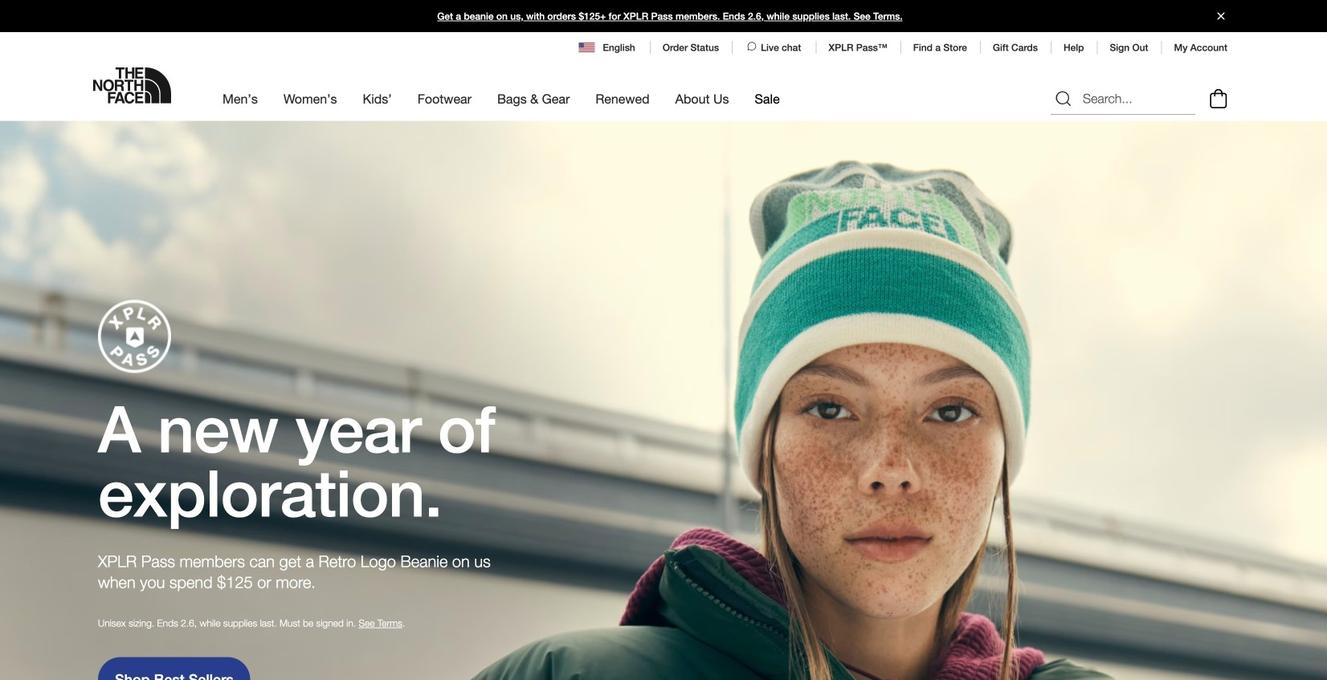 Task type: describe. For each thing, give the bounding box(es) containing it.
Search search field
[[1051, 83, 1196, 115]]

a woman looks at you with a straight face. she is outside wearing the north face retro logo beanie, and north face down jacket in pine needle. image
[[0, 121, 1328, 681]]

the north face home page image
[[93, 68, 171, 104]]

search all image
[[1054, 89, 1074, 109]]

close image
[[1211, 12, 1232, 20]]



Task type: vqa. For each thing, say whether or not it's contained in the screenshot.
the top Plus
no



Task type: locate. For each thing, give the bounding box(es) containing it.
view cart image
[[1206, 87, 1232, 111]]

loyalty logo image
[[98, 300, 171, 373]]



